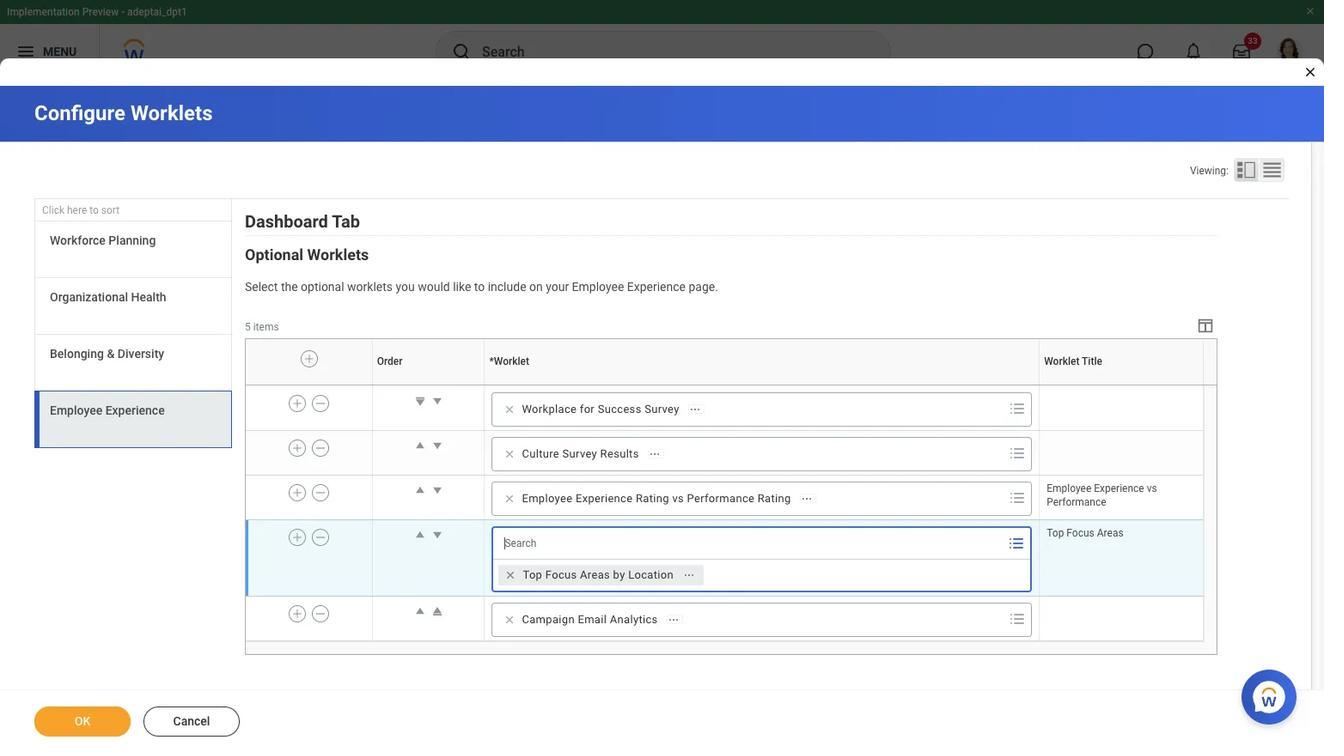 Task type: vqa. For each thing, say whether or not it's contained in the screenshot.
Performance within the option
yes



Task type: locate. For each thing, give the bounding box(es) containing it.
x small image
[[501, 401, 518, 418], [501, 446, 518, 463], [501, 491, 518, 508], [502, 567, 519, 584], [501, 612, 518, 629]]

profile logan mcneil element
[[1266, 33, 1314, 70]]

click here to sort
[[42, 205, 120, 217]]

survey right culture in the bottom left of the page
[[562, 448, 597, 460]]

4 row element from the top
[[246, 475, 1203, 520]]

0 horizontal spatial title
[[1082, 356, 1102, 368]]

0 horizontal spatial areas
[[580, 569, 610, 582]]

1 horizontal spatial related actions image
[[683, 569, 695, 581]]

row element containing campaign email analytics
[[246, 597, 1203, 641]]

caret up image for employee
[[411, 482, 428, 499]]

employee experience
[[50, 404, 165, 418]]

5 row element from the top
[[246, 520, 1203, 597]]

1 vertical spatial worklets
[[307, 246, 369, 264]]

4 plus image from the top
[[292, 607, 304, 622]]

0 horizontal spatial related actions image
[[648, 448, 660, 460]]

related actions image inside the workplace for success survey, press delete to clear value. option
[[689, 404, 701, 416]]

top inside option
[[523, 569, 542, 582]]

prompts image
[[1007, 488, 1028, 509], [1007, 609, 1028, 630]]

rating
[[636, 492, 669, 505], [758, 492, 791, 505]]

row element containing top focus areas by location
[[246, 520, 1203, 597]]

2 prompts image from the top
[[1007, 609, 1028, 630]]

title inside row element
[[1082, 356, 1102, 368]]

related actions image inside culture survey results, press delete to clear value. option
[[648, 448, 660, 460]]

x small image inside campaign email analytics, press delete to clear value. option
[[501, 612, 518, 629]]

order for order
[[377, 356, 403, 368]]

x small image for top focus areas by location
[[502, 567, 519, 584]]

2 caret down image from the top
[[428, 482, 446, 499]]

areas
[[1097, 527, 1124, 540], [580, 569, 610, 582]]

employee up top focus areas
[[1047, 483, 1091, 495]]

minus image
[[315, 396, 327, 411], [315, 441, 327, 456], [315, 485, 327, 501], [315, 530, 327, 546], [315, 607, 327, 622]]

cancel
[[173, 715, 210, 729]]

6 row element from the top
[[246, 597, 1203, 641]]

experience inside option
[[576, 492, 633, 505]]

3 plus image from the top
[[292, 530, 304, 546]]

to left sort
[[90, 205, 99, 217]]

ok button
[[34, 707, 131, 737]]

survey right success at the left of the page
[[645, 403, 679, 416]]

related actions image up worklet field
[[800, 493, 813, 505]]

0 vertical spatial focus
[[1067, 527, 1094, 540]]

belonging & diversity
[[50, 347, 164, 361]]

ok
[[75, 715, 90, 729]]

performance up worklet field
[[687, 492, 755, 505]]

0 vertical spatial related actions image
[[689, 404, 701, 416]]

1 vertical spatial caret up image
[[411, 527, 428, 544]]

0 horizontal spatial top
[[523, 569, 542, 582]]

1 row element from the top
[[246, 339, 1207, 385]]

related actions image for campaign email analytics
[[667, 614, 679, 626]]

areas inside option
[[580, 569, 610, 582]]

x small image for employee experience rating vs performance rating
[[501, 491, 518, 508]]

0 horizontal spatial performance
[[687, 492, 755, 505]]

0 vertical spatial caret down image
[[428, 393, 446, 410]]

x small image inside top focus areas by location, press delete to clear value. option
[[502, 567, 519, 584]]

order column header
[[372, 385, 485, 387]]

1 plus image from the top
[[292, 396, 304, 411]]

top focus areas by location
[[523, 569, 674, 582]]

x small image inside the workplace for success survey, press delete to clear value. option
[[501, 401, 518, 418]]

worklets inside group
[[307, 246, 369, 264]]

caret down image down caret down icon
[[428, 482, 446, 499]]

employee for employee experience rating vs performance rating
[[522, 492, 573, 505]]

1 vertical spatial focus
[[545, 569, 577, 582]]

2 vertical spatial caret down image
[[428, 527, 446, 544]]

top focus areas by location element
[[523, 568, 674, 583]]

1 horizontal spatial survey
[[645, 403, 679, 416]]

areas down employee experience vs performance
[[1097, 527, 1124, 540]]

order up order column header
[[377, 356, 403, 368]]

1 horizontal spatial title
[[1122, 385, 1124, 386]]

order
[[377, 356, 403, 368], [427, 385, 429, 386]]

x small image for workplace for success survey
[[501, 401, 518, 418]]

1 horizontal spatial to
[[474, 280, 485, 294]]

to inside popup button
[[90, 205, 99, 217]]

related actions image inside campaign email analytics, press delete to clear value. option
[[667, 614, 679, 626]]

caret up image for top
[[411, 527, 428, 544]]

1 vertical spatial top
[[523, 569, 542, 582]]

success
[[598, 403, 642, 416]]

1 horizontal spatial rating
[[758, 492, 791, 505]]

1 caret up image from the top
[[411, 482, 428, 499]]

1 vertical spatial related actions image
[[800, 493, 813, 505]]

0 vertical spatial prompts image
[[1007, 488, 1028, 509]]

workplace for success survey element
[[522, 402, 679, 417]]

1 horizontal spatial vs
[[1147, 483, 1157, 495]]

prompts image for culture survey results
[[1007, 443, 1028, 464]]

close environment banner image
[[1305, 6, 1315, 16]]

caret down image for workplace for success survey
[[428, 393, 446, 410]]

1 horizontal spatial worklets
[[307, 246, 369, 264]]

4 minus image from the top
[[315, 530, 327, 546]]

0 vertical spatial to
[[90, 205, 99, 217]]

select
[[245, 280, 278, 294]]

to right like
[[474, 280, 485, 294]]

campaign email analytics, press delete to clear value. option
[[498, 610, 688, 631]]

0 horizontal spatial order
[[377, 356, 403, 368]]

minus image for workplace
[[315, 396, 327, 411]]

1 minus image from the top
[[315, 396, 327, 411]]

related actions image
[[689, 404, 701, 416], [800, 493, 813, 505], [667, 614, 679, 626]]

top for top focus areas by location
[[523, 569, 542, 582]]

caret down image
[[428, 393, 446, 410], [428, 482, 446, 499], [428, 527, 446, 544]]

adeptai_dpt1
[[127, 6, 187, 18]]

1 horizontal spatial areas
[[1097, 527, 1124, 540]]

order inside row element
[[377, 356, 403, 368]]

list box containing workforce planning
[[34, 222, 232, 449]]

0 horizontal spatial related actions image
[[667, 614, 679, 626]]

row element
[[246, 339, 1207, 385], [246, 387, 1203, 431], [246, 431, 1203, 475], [246, 475, 1203, 520], [246, 520, 1203, 597], [246, 597, 1203, 641]]

1 horizontal spatial top
[[1047, 527, 1064, 540]]

worklet column header
[[485, 385, 1039, 387]]

0 vertical spatial caret up image
[[411, 482, 428, 499]]

related actions image for top focus areas by location
[[683, 569, 695, 581]]

focus down employee experience vs performance
[[1067, 527, 1094, 540]]

0 vertical spatial prompts image
[[1007, 399, 1028, 419]]

top focus areas
[[1047, 527, 1124, 540]]

top
[[1047, 527, 1064, 540], [523, 569, 542, 582]]

1 vertical spatial survey
[[562, 448, 597, 460]]

survey
[[645, 403, 679, 416], [562, 448, 597, 460]]

experience down diversity
[[105, 404, 165, 418]]

3 row element from the top
[[246, 431, 1203, 475]]

1 vertical spatial prompts image
[[1007, 443, 1028, 464]]

to
[[90, 205, 99, 217], [474, 280, 485, 294]]

1 prompts image from the top
[[1007, 488, 1028, 509]]

x small image for culture survey results
[[501, 446, 518, 463]]

rating up worklet field
[[758, 492, 791, 505]]

2 caret up image from the top
[[411, 603, 428, 620]]

0 horizontal spatial to
[[90, 205, 99, 217]]

prompts image
[[1007, 399, 1028, 419], [1007, 443, 1028, 464], [1006, 533, 1027, 554]]

0 vertical spatial worklets
[[131, 101, 213, 125]]

2 horizontal spatial related actions image
[[800, 493, 813, 505]]

plus image
[[304, 352, 316, 367], [292, 441, 304, 456]]

experience up top focus areas
[[1094, 483, 1144, 495]]

workplace for success survey, press delete to clear value. option
[[498, 399, 709, 420]]

2 plus image from the top
[[292, 485, 304, 501]]

vs
[[1147, 483, 1157, 495], [672, 492, 684, 505]]

close configure worklets image
[[1303, 65, 1317, 79]]

caret down image down order column header
[[428, 393, 446, 410]]

Toggle to List Detail view radio
[[1234, 158, 1259, 182]]

0 vertical spatial title
[[1082, 356, 1102, 368]]

1 vertical spatial to
[[474, 280, 485, 294]]

click to view/edit grid preferences image
[[1196, 316, 1215, 335]]

plus image for workplace for success survey
[[292, 396, 304, 411]]

caret top image
[[428, 603, 446, 620]]

0 horizontal spatial vs
[[672, 492, 684, 505]]

caret up image down caret down icon
[[411, 482, 428, 499]]

1 caret up image from the top
[[411, 437, 428, 454]]

campaign email analytics
[[522, 613, 658, 626]]

workplace
[[522, 403, 577, 416]]

0 vertical spatial related actions image
[[648, 448, 660, 460]]

focus inside option
[[545, 569, 577, 582]]

focus for top focus areas
[[1067, 527, 1094, 540]]

2 caret up image from the top
[[411, 527, 428, 544]]

0 horizontal spatial worklets
[[131, 101, 213, 125]]

0 horizontal spatial rating
[[636, 492, 669, 505]]

performance up top focus areas
[[1047, 497, 1106, 509]]

employee
[[572, 280, 624, 294], [50, 404, 102, 418], [1047, 483, 1091, 495], [522, 492, 573, 505]]

2 vertical spatial related actions image
[[667, 614, 679, 626]]

1 vertical spatial caret up image
[[411, 603, 428, 620]]

list box
[[34, 222, 232, 449]]

performance
[[687, 492, 755, 505], [1047, 497, 1106, 509]]

0 vertical spatial areas
[[1097, 527, 1124, 540]]

1 vertical spatial order
[[427, 385, 429, 386]]

focus
[[1067, 527, 1094, 540], [545, 569, 577, 582]]

vs inside employee experience vs performance
[[1147, 483, 1157, 495]]

cancel button
[[143, 707, 240, 737]]

experience inside navigation pane region
[[105, 404, 165, 418]]

experience
[[627, 280, 686, 294], [105, 404, 165, 418], [1094, 483, 1144, 495], [576, 492, 633, 505]]

worklets
[[131, 101, 213, 125], [307, 246, 369, 264]]

0 vertical spatial top
[[1047, 527, 1064, 540]]

caret bottom image
[[411, 393, 428, 410]]

organizational
[[50, 291, 128, 304]]

caret up image up caret top image
[[411, 527, 428, 544]]

2 row element from the top
[[246, 387, 1203, 431]]

plus image
[[292, 396, 304, 411], [292, 485, 304, 501], [292, 530, 304, 546], [292, 607, 304, 622]]

x small image inside culture survey results, press delete to clear value. option
[[501, 446, 518, 463]]

items
[[253, 321, 279, 333]]

configure
[[34, 101, 125, 125]]

areas for top focus areas by location
[[580, 569, 610, 582]]

order up caret bottom image
[[427, 385, 429, 386]]

related actions image for culture survey results
[[648, 448, 660, 460]]

employee inside employee experience vs performance
[[1047, 483, 1091, 495]]

notifications large image
[[1185, 43, 1202, 60]]

employee down belonging
[[50, 404, 102, 418]]

related actions image for employee experience rating vs performance rating
[[800, 493, 813, 505]]

areas left by
[[580, 569, 610, 582]]

* worklet
[[489, 356, 529, 368]]

focus for top focus areas by location
[[545, 569, 577, 582]]

worklets for configure worklets
[[131, 101, 213, 125]]

experience inside employee experience vs performance
[[1094, 483, 1144, 495]]

1 horizontal spatial focus
[[1067, 527, 1094, 540]]

1 vertical spatial related actions image
[[683, 569, 695, 581]]

worklet
[[494, 356, 529, 368], [1044, 356, 1080, 368], [761, 385, 763, 386], [1119, 385, 1122, 386]]

1 vertical spatial title
[[1122, 385, 1124, 386]]

title
[[1082, 356, 1102, 368], [1122, 385, 1124, 386]]

employee down culture in the bottom left of the page
[[522, 492, 573, 505]]

optional
[[245, 246, 303, 264]]

1 vertical spatial caret down image
[[428, 482, 446, 499]]

plus image for campaign email analytics
[[292, 607, 304, 622]]

1 caret down image from the top
[[428, 393, 446, 410]]

employee inside list box
[[50, 404, 102, 418]]

implementation preview -   adeptai_dpt1
[[7, 6, 187, 18]]

related actions image down worklet column header
[[689, 404, 701, 416]]

5 items
[[245, 321, 279, 333]]

*
[[489, 356, 494, 368]]

viewing: option group
[[1190, 158, 1290, 186]]

related actions image right location
[[683, 569, 695, 581]]

row element containing employee experience rating vs performance rating
[[246, 475, 1203, 520]]

1 vertical spatial prompts image
[[1007, 609, 1028, 630]]

minus image for employee
[[315, 485, 327, 501]]

related actions image inside employee experience rating vs performance rating, press delete to clear value. option
[[800, 493, 813, 505]]

culture survey results element
[[522, 447, 639, 462]]

3 minus image from the top
[[315, 485, 327, 501]]

focus up campaign
[[545, 569, 577, 582]]

workday assistant region
[[1242, 663, 1303, 725]]

your
[[546, 280, 569, 294]]

row element containing workplace for success survey
[[246, 387, 1203, 431]]

workforce planning
[[50, 234, 156, 248]]

click here to sort button
[[34, 199, 232, 222]]

employee experience rating vs performance rating, press delete to clear value. option
[[498, 489, 821, 509]]

employee inside option
[[522, 492, 573, 505]]

1 horizontal spatial related actions image
[[689, 404, 701, 416]]

0 horizontal spatial focus
[[545, 569, 577, 582]]

related actions image inside top focus areas by location, press delete to clear value. option
[[683, 569, 695, 581]]

0 horizontal spatial survey
[[562, 448, 597, 460]]

culture
[[522, 448, 559, 460]]

caret up image
[[411, 482, 428, 499], [411, 527, 428, 544]]

worklets for optional worklets
[[307, 246, 369, 264]]

0 vertical spatial survey
[[645, 403, 679, 416]]

worklets
[[347, 280, 393, 294]]

for
[[580, 403, 595, 416]]

top down employee experience vs performance
[[1047, 527, 1064, 540]]

x small image inside employee experience rating vs performance rating, press delete to clear value. option
[[501, 491, 518, 508]]

Toggle to Grid view radio
[[1260, 158, 1285, 182]]

5
[[245, 321, 251, 333]]

related actions image right analytics
[[667, 614, 679, 626]]

caret up image for caret down icon
[[411, 437, 428, 454]]

top up campaign
[[523, 569, 542, 582]]

related actions image
[[648, 448, 660, 460], [683, 569, 695, 581]]

experience for employee experience
[[105, 404, 165, 418]]

5 minus image from the top
[[315, 607, 327, 622]]

caret up image for caret top image
[[411, 603, 428, 620]]

experience for employee experience vs performance
[[1094, 483, 1144, 495]]

caret down image up caret top image
[[428, 527, 446, 544]]

dashboard tab
[[245, 211, 360, 232]]

1 horizontal spatial order
[[427, 385, 429, 386]]

rating down the results
[[636, 492, 669, 505]]

related actions image right the results
[[648, 448, 660, 460]]

0 vertical spatial caret up image
[[411, 437, 428, 454]]

navigation pane region
[[34, 199, 232, 453]]

experience left page.
[[627, 280, 686, 294]]

experience down the results
[[576, 492, 633, 505]]

row element containing order
[[246, 339, 1207, 385]]

1 horizontal spatial performance
[[1047, 497, 1106, 509]]

1 rating from the left
[[636, 492, 669, 505]]

x small image for campaign email analytics
[[501, 612, 518, 629]]

1 vertical spatial areas
[[580, 569, 610, 582]]

caret up image
[[411, 437, 428, 454], [411, 603, 428, 620]]

top focus areas by location, press delete to clear value. option
[[499, 565, 704, 586]]

0 vertical spatial order
[[377, 356, 403, 368]]

analytics
[[610, 613, 658, 626]]



Task type: describe. For each thing, give the bounding box(es) containing it.
configure worklets dialog
[[0, 0, 1324, 753]]

location
[[628, 569, 674, 582]]

prompts image for workplace for success survey
[[1007, 399, 1028, 419]]

to inside optional worklets group
[[474, 280, 485, 294]]

2 minus image from the top
[[315, 441, 327, 456]]

select the optional worklets you would like to include on your employee experience page.
[[245, 280, 718, 294]]

employee for employee experience vs performance
[[1047, 483, 1091, 495]]

health
[[131, 291, 166, 304]]

prompts image for campaign email analytics
[[1007, 609, 1028, 630]]

search image
[[451, 41, 472, 62]]

performance inside employee experience vs performance
[[1047, 497, 1106, 509]]

optional worklets
[[245, 246, 369, 264]]

results
[[600, 448, 639, 460]]

optional worklets button
[[245, 246, 369, 264]]

plus image for employee experience rating vs performance rating
[[292, 485, 304, 501]]

would
[[418, 280, 450, 294]]

2 rating from the left
[[758, 492, 791, 505]]

implementation
[[7, 6, 80, 18]]

employee experience rating vs performance rating
[[522, 492, 791, 505]]

top for top focus areas
[[1047, 527, 1064, 540]]

employee right your
[[572, 280, 624, 294]]

order worklet worklet title
[[427, 385, 1124, 386]]

belonging
[[50, 347, 104, 361]]

prompts image for employee experience rating vs performance rating
[[1007, 488, 1028, 509]]

the
[[281, 280, 298, 294]]

0 vertical spatial plus image
[[304, 352, 316, 367]]

Worklet field
[[494, 528, 1027, 559]]

like
[[453, 280, 471, 294]]

list box inside the "configure worklets" main content
[[34, 222, 232, 449]]

row element containing culture survey results
[[246, 431, 1203, 475]]

experience for employee experience rating vs performance rating
[[576, 492, 633, 505]]

employee experience rating vs performance rating element
[[522, 491, 791, 507]]

email
[[578, 613, 607, 626]]

worklet title column header
[[1039, 385, 1203, 387]]

areas for top focus areas
[[1097, 527, 1124, 540]]

organizational health
[[50, 291, 166, 304]]

1 vertical spatial plus image
[[292, 441, 304, 456]]

survey inside "element"
[[645, 403, 679, 416]]

campaign
[[522, 613, 575, 626]]

here
[[67, 205, 87, 217]]

related actions image for workplace for success survey
[[689, 404, 701, 416]]

survey inside option
[[562, 448, 597, 460]]

on
[[529, 280, 543, 294]]

workplace for success survey
[[522, 403, 679, 416]]

3 caret down image from the top
[[428, 527, 446, 544]]

optional worklets group
[[245, 245, 1218, 655]]

sort
[[101, 205, 120, 217]]

caret down image
[[428, 437, 446, 454]]

inbox large image
[[1233, 43, 1250, 60]]

-
[[121, 6, 125, 18]]

culture survey results
[[522, 448, 639, 460]]

include
[[488, 280, 526, 294]]

implementation preview -   adeptai_dpt1 banner
[[0, 0, 1324, 79]]

caret down image for employee experience rating vs performance rating
[[428, 482, 446, 499]]

minus image for campaign
[[315, 607, 327, 622]]

vs inside option
[[672, 492, 684, 505]]

workforce
[[50, 234, 106, 248]]

culture survey results, press delete to clear value. option
[[498, 444, 669, 465]]

by
[[613, 569, 625, 582]]

you
[[396, 280, 415, 294]]

preview
[[82, 6, 119, 18]]

diversity
[[118, 347, 164, 361]]

configure worklets main content
[[0, 86, 1324, 753]]

employee experience vs performance
[[1047, 483, 1160, 509]]

campaign email analytics element
[[522, 613, 658, 628]]

tab
[[332, 211, 360, 232]]

viewing:
[[1190, 165, 1229, 177]]

&
[[107, 347, 115, 361]]

configure worklets
[[34, 101, 213, 125]]

page.
[[689, 280, 718, 294]]

optional
[[301, 280, 344, 294]]

2 vertical spatial prompts image
[[1006, 533, 1027, 554]]

dashboard
[[245, 211, 328, 232]]

planning
[[109, 234, 156, 248]]

performance inside option
[[687, 492, 755, 505]]

order for order worklet worklet title
[[427, 385, 429, 386]]

worklet title
[[1044, 356, 1102, 368]]

click
[[42, 205, 64, 217]]

employee for employee experience
[[50, 404, 102, 418]]



